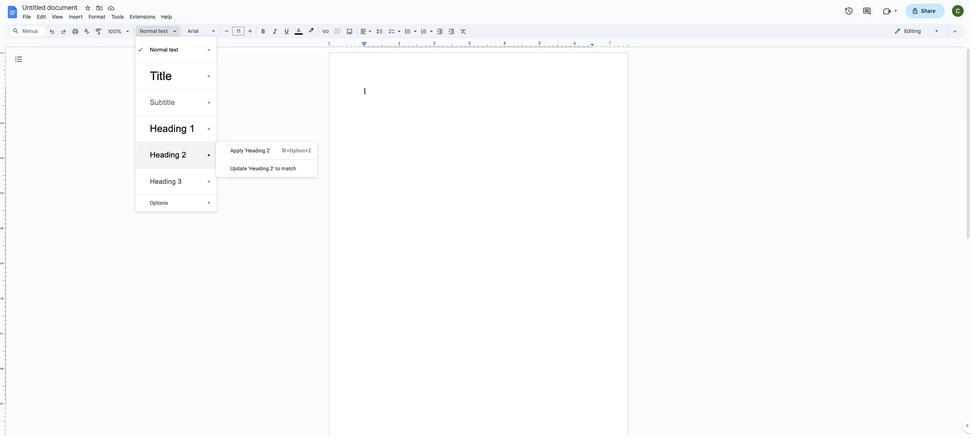 Task type: describe. For each thing, give the bounding box(es) containing it.
extensions menu item
[[127, 12, 158, 21]]

Zoom text field
[[106, 26, 124, 37]]

text inside option
[[158, 28, 168, 34]]

Font size field
[[232, 27, 248, 36]]

► for normal text
[[208, 48, 211, 52]]

1 horizontal spatial 1
[[328, 41, 330, 46]]

title
[[150, 70, 172, 83]]

heading 2
[[150, 151, 186, 159]]

left margin image
[[330, 41, 367, 47]]

subtitle
[[150, 98, 175, 106]]

tools
[[111, 14, 124, 20]]

normal inside option
[[140, 28, 157, 34]]

bulleted list menu image
[[412, 26, 417, 29]]

o ptions
[[150, 200, 168, 206]]

o
[[150, 200, 154, 206]]

7 ► from the top
[[208, 201, 211, 205]]

3
[[178, 178, 182, 185]]

format menu item
[[86, 12, 108, 21]]

file
[[23, 14, 31, 20]]

tools menu item
[[108, 12, 127, 21]]

Rename text field
[[20, 3, 82, 12]]

share
[[922, 8, 936, 14]]

update 'heading 2' to match u element
[[230, 166, 299, 172]]

menu bar banner
[[0, 0, 972, 436]]

mode and view toolbar
[[889, 24, 961, 38]]

'heading for pply
[[245, 148, 265, 154]]

help
[[161, 14, 172, 20]]

highlight color image
[[307, 26, 315, 35]]

► for subtitle
[[208, 101, 211, 105]]

a pply 'heading 2'
[[230, 148, 271, 154]]

pply
[[234, 148, 244, 154]]

title application
[[0, 0, 972, 436]]

1 inside title list box
[[190, 123, 195, 134]]

edit menu item
[[34, 12, 49, 21]]

'heading for pdate
[[248, 166, 269, 172]]

insert menu item
[[66, 12, 86, 21]]

text inside title list box
[[169, 47, 178, 53]]

apply 'heading 2' a element
[[230, 148, 273, 154]]

edit
[[37, 14, 46, 20]]

► for heading 1
[[208, 127, 211, 131]]

a
[[230, 148, 234, 154]]

editing
[[905, 28, 921, 34]]

⌘+option+2 element
[[273, 147, 311, 154]]

extensions
[[130, 14, 155, 20]]

checklist menu image
[[396, 26, 401, 29]]

pdate
[[234, 166, 247, 172]]

right margin image
[[591, 41, 628, 47]]

Font size text field
[[233, 27, 244, 35]]

normal text inside option
[[140, 28, 168, 34]]

share button
[[906, 4, 945, 18]]

arial
[[188, 28, 199, 34]]

options o element
[[150, 200, 170, 206]]



Task type: vqa. For each thing, say whether or not it's contained in the screenshot.
Title
yes



Task type: locate. For each thing, give the bounding box(es) containing it.
heading for heading 2
[[150, 151, 180, 159]]

menu inside title application
[[216, 142, 317, 177]]

Menus field
[[9, 26, 46, 36]]

text up title
[[169, 47, 178, 53]]

heading
[[150, 123, 187, 134], [150, 151, 180, 159], [150, 178, 176, 185]]

view
[[52, 14, 63, 20]]

2'
[[267, 148, 271, 154], [270, 166, 274, 172]]

1 vertical spatial text
[[169, 47, 178, 53]]

heading left 2
[[150, 151, 180, 159]]

1 vertical spatial 2'
[[270, 166, 274, 172]]

'heading
[[245, 148, 265, 154], [248, 166, 269, 172]]

3 ► from the top
[[208, 101, 211, 105]]

top margin image
[[0, 53, 5, 90]]

heading 3
[[150, 178, 182, 185]]

0 vertical spatial normal
[[140, 28, 157, 34]]

Zoom field
[[105, 26, 132, 37]]

1 ► from the top
[[208, 48, 211, 52]]

2 vertical spatial heading
[[150, 178, 176, 185]]

arial option
[[188, 26, 208, 36]]

heading for heading 3
[[150, 178, 176, 185]]

2' for a pply 'heading 2'
[[267, 148, 271, 154]]

text color image
[[295, 26, 303, 35]]

ptions
[[154, 200, 168, 206]]

styles list. normal text selected. option
[[140, 26, 169, 36]]

bottom margin image
[[0, 402, 5, 436]]

1 vertical spatial 1
[[190, 123, 195, 134]]

menu bar containing file
[[20, 10, 175, 22]]

⌘+option+2
[[282, 148, 311, 154]]

title list box
[[136, 37, 217, 211]]

u
[[230, 166, 234, 172]]

normal text inside title list box
[[150, 47, 178, 53]]

insert
[[69, 14, 83, 20]]

menu
[[216, 142, 317, 177]]

menu containing a
[[216, 142, 317, 177]]

► for heading 2
[[208, 153, 211, 157]]

2' up update 'heading 2' to match u element
[[267, 148, 271, 154]]

heading for heading 1
[[150, 123, 187, 134]]

0 horizontal spatial 1
[[190, 123, 195, 134]]

normal text
[[140, 28, 168, 34], [150, 47, 178, 53]]

►
[[208, 48, 211, 52], [208, 74, 211, 78], [208, 101, 211, 105], [208, 127, 211, 131], [208, 153, 211, 157], [208, 180, 211, 184], [208, 201, 211, 205]]

0 horizontal spatial text
[[158, 28, 168, 34]]

heading 1
[[150, 123, 195, 134]]

line & paragraph spacing image
[[375, 26, 384, 36]]

4 ► from the top
[[208, 127, 211, 131]]

0 vertical spatial 'heading
[[245, 148, 265, 154]]

2 ► from the top
[[208, 74, 211, 78]]

1 vertical spatial normal text
[[150, 47, 178, 53]]

0 vertical spatial normal text
[[140, 28, 168, 34]]

view menu item
[[49, 12, 66, 21]]

main toolbar
[[45, 0, 469, 345]]

0 vertical spatial 1
[[328, 41, 330, 46]]

normal down 'styles list. normal text selected.' option
[[150, 47, 168, 53]]

5 ► from the top
[[208, 153, 211, 157]]

1 vertical spatial 'heading
[[248, 166, 269, 172]]

2
[[182, 151, 186, 159]]

1
[[328, 41, 330, 46], [190, 123, 195, 134]]

menu bar inside menu bar "banner"
[[20, 10, 175, 22]]

heading left the 3
[[150, 178, 176, 185]]

1 vertical spatial normal
[[150, 47, 168, 53]]

2' for u pdate 'heading 2' to match
[[270, 166, 274, 172]]

6 ► from the top
[[208, 180, 211, 184]]

Star checkbox
[[83, 3, 93, 13]]

1 heading from the top
[[150, 123, 187, 134]]

1 horizontal spatial text
[[169, 47, 178, 53]]

heading up heading 2
[[150, 123, 187, 134]]

► for title
[[208, 74, 211, 78]]

normal down extensions
[[140, 28, 157, 34]]

help menu item
[[158, 12, 175, 21]]

'heading right the pdate in the left top of the page
[[248, 166, 269, 172]]

text down help menu item on the left top of page
[[158, 28, 168, 34]]

normal text down extensions
[[140, 28, 168, 34]]

to
[[276, 166, 280, 172]]

format
[[89, 14, 106, 20]]

1 vertical spatial heading
[[150, 151, 180, 159]]

2' left to
[[270, 166, 274, 172]]

text
[[158, 28, 168, 34], [169, 47, 178, 53]]

0 vertical spatial heading
[[150, 123, 187, 134]]

normal text down 'styles list. normal text selected.' option
[[150, 47, 178, 53]]

match
[[282, 166, 296, 172]]

menu bar
[[20, 10, 175, 22]]

normal inside title list box
[[150, 47, 168, 53]]

2 heading from the top
[[150, 151, 180, 159]]

u pdate 'heading 2' to match
[[230, 166, 296, 172]]

editing button
[[890, 26, 945, 37]]

3 heading from the top
[[150, 178, 176, 185]]

0 vertical spatial text
[[158, 28, 168, 34]]

file menu item
[[20, 12, 34, 21]]

0 vertical spatial 2'
[[267, 148, 271, 154]]

'heading right the pply
[[245, 148, 265, 154]]

normal
[[140, 28, 157, 34], [150, 47, 168, 53]]

insert image image
[[345, 26, 354, 36]]



